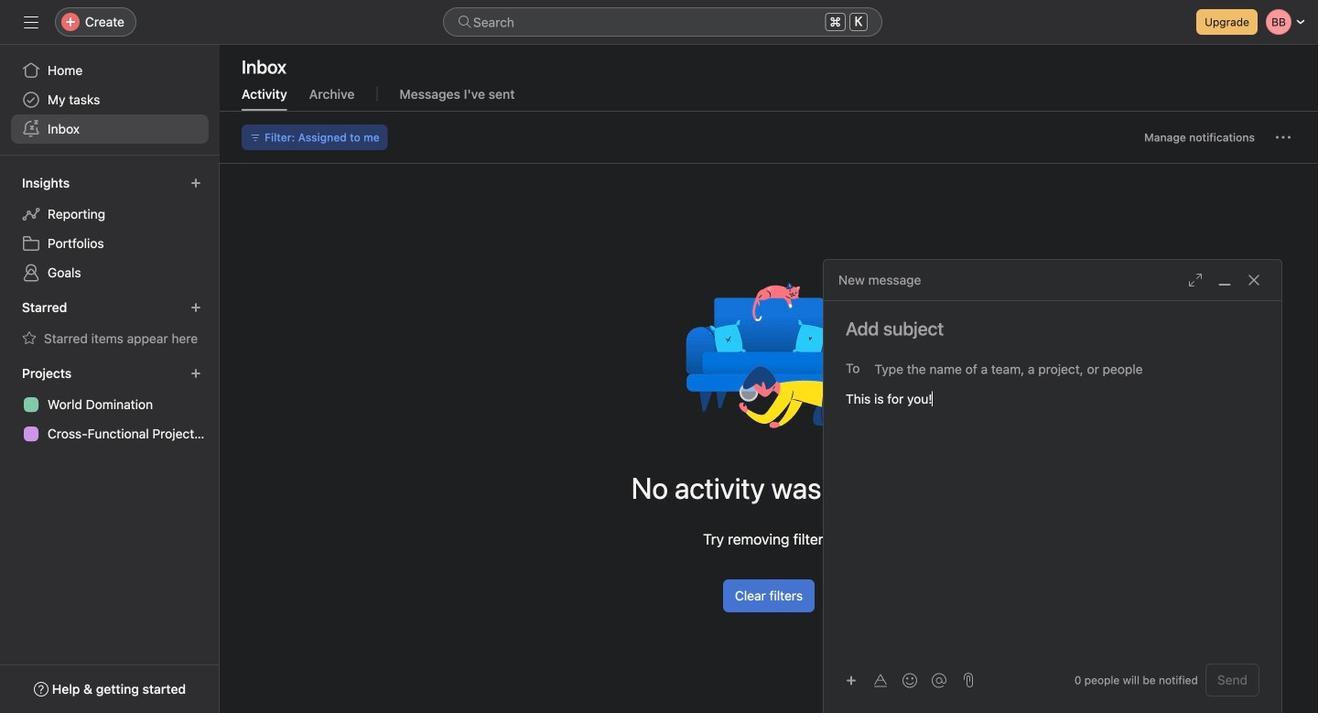 Task type: locate. For each thing, give the bounding box(es) containing it.
more actions image
[[1277, 130, 1291, 145]]

None field
[[443, 7, 883, 37]]

dialog
[[824, 260, 1282, 713]]

hide sidebar image
[[24, 15, 38, 29]]

starred element
[[0, 291, 220, 357]]

Search tasks, projects, and more text field
[[443, 7, 883, 37]]

global element
[[0, 45, 220, 155]]

toolbar
[[839, 667, 956, 694]]

at mention image
[[932, 674, 947, 688]]

projects element
[[0, 357, 220, 452]]

insights element
[[0, 167, 220, 291]]

new project or portfolio image
[[191, 368, 202, 379]]



Task type: describe. For each thing, give the bounding box(es) containing it.
minimize image
[[1218, 273, 1233, 288]]

expand popout to full screen image
[[1189, 273, 1204, 288]]

new insights image
[[191, 178, 202, 189]]

insert an object image
[[846, 675, 857, 686]]

close image
[[1247, 273, 1262, 288]]

Add subject text field
[[824, 316, 1282, 342]]

Type the name of a team, a project, or people text field
[[875, 358, 1250, 380]]

add items to starred image
[[191, 302, 202, 313]]



Task type: vqa. For each thing, say whether or not it's contained in the screenshot.
dialog
yes



